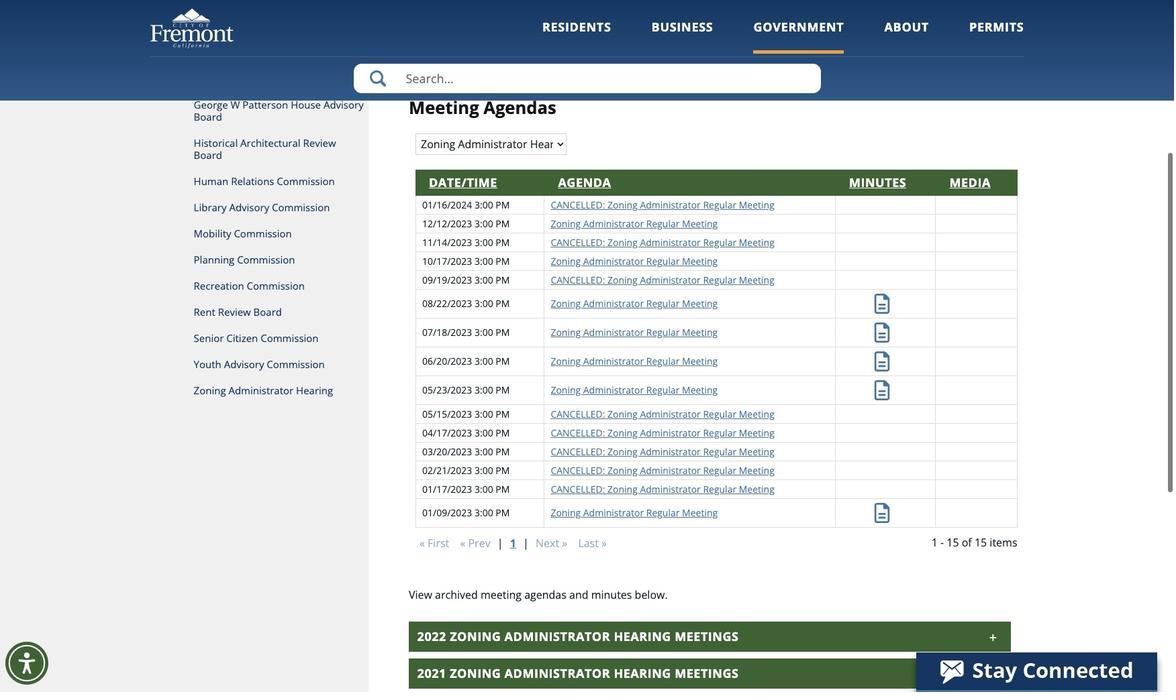 Task type: describe. For each thing, give the bounding box(es) containing it.
3:00 for 11/14/2023
[[475, 236, 493, 249]]

01/17/2023
[[422, 483, 472, 496]]

advisory inside george w patterson house advisory board
[[324, 98, 364, 111]]

3:00 for 06/20/2023
[[475, 355, 493, 368]]

information
[[681, 57, 752, 73]]

| 1 |
[[497, 536, 532, 551]]

pm for 08/22/2023 3:00 pm
[[496, 297, 510, 310]]

relations
[[231, 175, 274, 188]]

2 vertical spatial board
[[254, 305, 282, 319]]

agendas
[[484, 96, 556, 119]]

rent review board link
[[150, 299, 369, 326]]

04/17/2023
[[422, 427, 472, 439]]

recreation commission link
[[150, 273, 369, 299]]

email updates link
[[828, 0, 1024, 76]]

12/12/2023 3:00 pm
[[422, 217, 510, 230]]

minutes
[[591, 588, 632, 603]]

zoning administrator hearing information
[[629, 43, 804, 73]]

3:00 for 05/15/2023
[[475, 408, 493, 421]]

and
[[569, 588, 588, 603]]

board inside george w patterson house advisory board
[[194, 110, 222, 124]]

planning
[[194, 253, 234, 267]]

05/23/2023
[[422, 384, 472, 397]]

zoning administrator regular meeting for 10/17/2023 3:00 pm
[[551, 255, 718, 268]]

01/17/2023 3:00 pm
[[422, 483, 510, 496]]

historical
[[194, 136, 238, 150]]

commission inside 'link'
[[277, 175, 335, 188]]

09/19/2023 3:00 pm
[[422, 274, 510, 286]]

3:00 for 12/12/2023
[[475, 217, 493, 230]]

cancelled: zoning administrator regular meeting for 01/17/2023 3:00 pm
[[551, 483, 775, 496]]

mobility commission
[[194, 227, 292, 240]]

house
[[291, 98, 321, 111]]

updates
[[913, 50, 961, 66]]

zoning administrator regular meeting for 01/09/2023 3:00 pm
[[551, 507, 718, 520]]

3:00 for 02/21/2023
[[475, 464, 493, 477]]

email updates
[[877, 50, 961, 66]]

permits
[[969, 19, 1024, 35]]

agenda for agenda center
[[464, 50, 508, 66]]

zoning administrator regular meeting for 05/23/2023 3:00 pm
[[551, 384, 718, 397]]

pm for 05/23/2023 3:00 pm
[[496, 384, 510, 397]]

02/21/2023 3:00 pm
[[422, 464, 510, 477]]

1 15 from the left
[[947, 535, 959, 550]]

senior citizen commission link
[[150, 326, 369, 352]]

business link
[[652, 19, 713, 53]]

view
[[409, 588, 432, 603]]

cancelled: zoning administrator regular meeting link for 04/17/2023 3:00 pm
[[551, 427, 775, 439]]

05/23/2023 3:00 pm
[[422, 384, 510, 397]]

center
[[511, 50, 550, 66]]

03/20/2023 3:00 pm
[[422, 445, 510, 458]]

senior citizen commission
[[194, 332, 319, 345]]

board inside historical architectural review board
[[194, 148, 222, 162]]

cancelled: zoning administrator regular meeting link for 01/16/2024 3:00 pm
[[551, 198, 775, 211]]

of
[[962, 535, 972, 550]]

3:00 for 09/19/2023
[[475, 274, 493, 286]]

cancelled: for 02/21/2023 3:00 pm
[[551, 464, 605, 477]]

01/16/2024 3:00 pm
[[422, 198, 510, 211]]

agenda for agenda
[[558, 174, 611, 190]]

senior
[[194, 332, 224, 345]]

zoning administrator regular meeting link for 05/23/2023 3:00 pm
[[551, 384, 718, 397]]

03/20/2023
[[422, 445, 472, 458]]

government
[[754, 19, 844, 35]]

meeting agendas
[[409, 96, 556, 119]]

agenda link
[[558, 174, 611, 190]]

information image
[[702, 6, 731, 34]]

cancelled: zoning administrator regular meeting link for 02/21/2023 3:00 pm
[[551, 464, 775, 477]]

historical architectural review board link
[[150, 130, 369, 169]]

cancelled: for 03/20/2023 3:00 pm
[[551, 445, 605, 458]]

agenda center link
[[409, 0, 605, 76]]

human relations commission link
[[150, 169, 369, 195]]

cancelled: for 01/16/2024 3:00 pm
[[551, 198, 605, 211]]

date/time link
[[429, 174, 497, 190]]

10/17/2023
[[422, 255, 472, 268]]

meetings for 2022 zoning administrator hearing meetings
[[675, 629, 739, 645]]

agendas
[[524, 588, 567, 603]]

05/15/2023
[[422, 408, 472, 421]]

2021 zoning administrator hearing meetings
[[417, 666, 739, 682]]

cancelled: zoning administrator regular meeting link for 05/15/2023 3:00 pm
[[551, 408, 775, 421]]

cancelled: for 05/15/2023 3:00 pm
[[551, 408, 605, 421]]

about link
[[884, 19, 929, 53]]

zoning administrator hearing
[[194, 384, 333, 397]]

-
[[941, 535, 944, 550]]

zoning administrator regular meeting for 08/22/2023 3:00 pm
[[551, 297, 718, 310]]

review inside historical architectural review board
[[303, 136, 336, 150]]

09/19/2023
[[422, 274, 472, 286]]

architectural
[[240, 136, 301, 150]]

pm for 05/15/2023 3:00 pm
[[496, 408, 510, 421]]

archived
[[435, 588, 478, 603]]

pm for 01/17/2023 3:00 pm
[[496, 483, 510, 496]]

mobility commission link
[[150, 221, 369, 247]]

human relations commission
[[194, 175, 335, 188]]

cancelled: zoning administrator regular meeting link for 03/20/2023 3:00 pm
[[551, 445, 775, 458]]

Search text field
[[353, 64, 821, 93]]

human
[[194, 175, 228, 188]]

01/09/2023 3:00 pm
[[422, 507, 510, 520]]

citizen
[[226, 332, 258, 345]]

planning commission link
[[150, 247, 369, 273]]

07/18/2023 3:00 pm
[[422, 326, 510, 339]]

2 15 from the left
[[975, 535, 987, 550]]

zoning administrator regular meeting for 07/18/2023 3:00 pm
[[551, 326, 718, 339]]

george
[[194, 98, 228, 111]]

cancelled: zoning administrator regular meeting for 11/14/2023 3:00 pm
[[551, 236, 775, 249]]

2021
[[417, 666, 446, 682]]

cancelled: zoning administrator regular meeting for 02/21/2023 3:00 pm
[[551, 464, 775, 477]]

pm for 01/16/2024 3:00 pm
[[496, 198, 510, 211]]

zoning administrator regular meeting link for 07/18/2023 3:00 pm
[[551, 326, 718, 339]]

07/18/2023
[[422, 326, 472, 339]]

1 link
[[506, 535, 520, 552]]

commission down planning commission link
[[247, 279, 305, 293]]

advisory for library advisory commission
[[229, 201, 269, 214]]

historical architectural review board
[[194, 136, 336, 162]]

youth
[[194, 358, 221, 371]]



Task type: vqa. For each thing, say whether or not it's contained in the screenshot.


Task type: locate. For each thing, give the bounding box(es) containing it.
15 pm from the top
[[496, 507, 510, 520]]

3:00 for 01/16/2024
[[475, 198, 493, 211]]

pm
[[496, 198, 510, 211], [496, 217, 510, 230], [496, 236, 510, 249], [496, 255, 510, 268], [496, 274, 510, 286], [496, 297, 510, 310], [496, 326, 510, 339], [496, 355, 510, 368], [496, 384, 510, 397], [496, 408, 510, 421], [496, 427, 510, 439], [496, 445, 510, 458], [496, 464, 510, 477], [496, 483, 510, 496], [496, 507, 510, 520]]

board down recreation commission link
[[254, 305, 282, 319]]

cancelled: for 11/14/2023 3:00 pm
[[551, 236, 605, 249]]

15
[[947, 535, 959, 550], [975, 535, 987, 550]]

8 cancelled: zoning administrator regular meeting from the top
[[551, 483, 775, 496]]

cancelled: zoning administrator regular meeting link
[[551, 198, 775, 211], [551, 236, 775, 249], [551, 274, 775, 286], [551, 408, 775, 421], [551, 427, 775, 439], [551, 445, 775, 458], [551, 464, 775, 477], [551, 483, 775, 496]]

7 cancelled: zoning administrator regular meeting from the top
[[551, 464, 775, 477]]

about
[[884, 19, 929, 35]]

pm for 09/19/2023 3:00 pm
[[496, 274, 510, 286]]

| left "1" 'link'
[[497, 536, 503, 551]]

subscribe image
[[912, 9, 940, 30]]

12 pm from the top
[[496, 445, 510, 458]]

1 vertical spatial agenda
[[558, 174, 611, 190]]

commission down human relations commission in the left top of the page
[[272, 201, 330, 214]]

2 vertical spatial advisory
[[224, 358, 264, 371]]

review down 'house'
[[303, 136, 336, 150]]

5 zoning administrator regular meeting link from the top
[[551, 355, 718, 368]]

1 cancelled: from the top
[[551, 198, 605, 211]]

pm for 04/17/2023 3:00 pm
[[496, 427, 510, 439]]

02/21/2023
[[422, 464, 472, 477]]

3:00 up 05/15/2023 3:00 pm
[[475, 384, 493, 397]]

06/20/2023
[[422, 355, 472, 368]]

7 3:00 from the top
[[475, 326, 493, 339]]

2 cancelled: from the top
[[551, 236, 605, 249]]

6 zoning administrator regular meeting link from the top
[[551, 384, 718, 397]]

15 right '-' at the bottom right of the page
[[947, 535, 959, 550]]

1 pm from the top
[[496, 198, 510, 211]]

1 3:00 from the top
[[475, 198, 493, 211]]

pm down 03/20/2023 3:00 pm
[[496, 464, 510, 477]]

items
[[990, 535, 1017, 550]]

pm up 09/19/2023 3:00 pm on the top of the page
[[496, 255, 510, 268]]

pm for 12/12/2023 3:00 pm
[[496, 217, 510, 230]]

cancelled: zoning administrator regular meeting for 05/15/2023 3:00 pm
[[551, 408, 775, 421]]

advisory down citizen
[[224, 358, 264, 371]]

5 pm from the top
[[496, 274, 510, 286]]

cancelled: for 04/17/2023 3:00 pm
[[551, 427, 605, 439]]

3:00 down 09/19/2023 3:00 pm on the top of the page
[[475, 297, 493, 310]]

pm for 10/17/2023 3:00 pm
[[496, 255, 510, 268]]

pm down 08/22/2023 3:00 pm
[[496, 326, 510, 339]]

advisory right 'house'
[[324, 98, 364, 111]]

youth advisory commission link
[[150, 352, 369, 378]]

media link
[[950, 174, 991, 190]]

zoning administrator regular meeting link for 10/17/2023 3:00 pm
[[551, 255, 718, 268]]

3 zoning administrator regular meeting link from the top
[[551, 297, 718, 310]]

1 vertical spatial board
[[194, 148, 222, 162]]

4 3:00 from the top
[[475, 255, 493, 268]]

administrator
[[672, 43, 755, 58], [640, 198, 701, 211], [583, 217, 644, 230], [640, 236, 701, 249], [583, 255, 644, 268], [640, 274, 701, 286], [583, 297, 644, 310], [583, 326, 644, 339], [583, 355, 644, 368], [229, 384, 294, 397], [583, 384, 644, 397], [640, 408, 701, 421], [640, 427, 701, 439], [640, 445, 701, 458], [640, 464, 701, 477], [640, 483, 701, 496], [583, 507, 644, 520], [505, 629, 610, 645], [505, 666, 610, 682]]

3 cancelled: zoning administrator regular meeting from the top
[[551, 274, 775, 286]]

7 pm from the top
[[496, 326, 510, 339]]

commission down mobility commission link
[[237, 253, 295, 267]]

zoning administrator hearing link
[[150, 378, 369, 404]]

3:00 up 11/14/2023 3:00 pm
[[475, 217, 493, 230]]

1 vertical spatial meetings
[[675, 666, 739, 682]]

zoning administrator regular meeting link for 06/20/2023 3:00 pm
[[551, 355, 718, 368]]

3:00 down 08/22/2023 3:00 pm
[[475, 326, 493, 339]]

pm down 01/16/2024 3:00 pm
[[496, 217, 510, 230]]

commission up zoning administrator hearing
[[267, 358, 325, 371]]

pm down 09/19/2023 3:00 pm on the top of the page
[[496, 297, 510, 310]]

6 pm from the top
[[496, 297, 510, 310]]

4 cancelled: from the top
[[551, 408, 605, 421]]

06/20/2023 3:00 pm
[[422, 355, 510, 368]]

meetings
[[675, 629, 739, 645], [675, 666, 739, 682]]

2 zoning administrator regular meeting from the top
[[551, 255, 718, 268]]

3:00 down 11/14/2023 3:00 pm
[[475, 255, 493, 268]]

zoning inside zoning administrator hearing information
[[629, 43, 669, 58]]

3 3:00 from the top
[[475, 236, 493, 249]]

george w patterson house advisory board link
[[150, 92, 369, 130]]

pm down 05/15/2023 3:00 pm
[[496, 427, 510, 439]]

2 cancelled: zoning administrator regular meeting from the top
[[551, 236, 775, 249]]

file lines image
[[493, 6, 521, 34]]

library
[[194, 201, 227, 214]]

3:00 for 05/23/2023
[[475, 384, 493, 397]]

3:00 for 01/17/2023
[[475, 483, 493, 496]]

6 cancelled: zoning administrator regular meeting from the top
[[551, 445, 775, 458]]

01/16/2024
[[422, 198, 472, 211]]

board
[[194, 110, 222, 124], [194, 148, 222, 162], [254, 305, 282, 319]]

3:00 down 10/17/2023 3:00 pm
[[475, 274, 493, 286]]

residents link
[[542, 19, 611, 53]]

0 vertical spatial meetings
[[675, 629, 739, 645]]

13 pm from the top
[[496, 464, 510, 477]]

pm for 02/21/2023 3:00 pm
[[496, 464, 510, 477]]

04/17/2023 3:00 pm
[[422, 427, 510, 439]]

1 vertical spatial review
[[218, 305, 251, 319]]

pm down "12/12/2023 3:00 pm"
[[496, 236, 510, 249]]

pm up "12/12/2023 3:00 pm"
[[496, 198, 510, 211]]

6 cancelled: zoning administrator regular meeting link from the top
[[551, 445, 775, 458]]

3:00 up the 05/23/2023 3:00 pm
[[475, 355, 493, 368]]

10 3:00 from the top
[[475, 408, 493, 421]]

1 horizontal spatial review
[[303, 136, 336, 150]]

rent review board
[[194, 305, 282, 319]]

13 3:00 from the top
[[475, 464, 493, 477]]

7 cancelled: from the top
[[551, 464, 605, 477]]

2 pm from the top
[[496, 217, 510, 230]]

pm up "04/17/2023 3:00 pm"
[[496, 408, 510, 421]]

stay connected image
[[916, 653, 1156, 691]]

3:00 down 03/20/2023 3:00 pm
[[475, 464, 493, 477]]

view archived meeting agendas and minutes below.
[[409, 588, 668, 603]]

cancelled: zoning administrator regular meeting for 09/19/2023 3:00 pm
[[551, 274, 775, 286]]

cancelled: for 01/17/2023 3:00 pm
[[551, 483, 605, 496]]

advisory down relations
[[229, 201, 269, 214]]

meeting
[[409, 96, 479, 119], [739, 198, 775, 211], [682, 217, 718, 230], [739, 236, 775, 249], [682, 255, 718, 268], [739, 274, 775, 286], [682, 297, 718, 310], [682, 326, 718, 339], [682, 355, 718, 368], [682, 384, 718, 397], [739, 408, 775, 421], [739, 427, 775, 439], [739, 445, 775, 458], [739, 464, 775, 477], [739, 483, 775, 496], [682, 507, 718, 520]]

5 cancelled: zoning administrator regular meeting from the top
[[551, 427, 775, 439]]

commission down "rent review board" link
[[261, 332, 319, 345]]

3:00 for 01/09/2023
[[475, 507, 493, 520]]

pm for 01/09/2023 3:00 pm
[[496, 507, 510, 520]]

library advisory commission link
[[150, 195, 369, 221]]

media
[[950, 174, 991, 190]]

6 zoning administrator regular meeting from the top
[[551, 384, 718, 397]]

agenda
[[464, 50, 508, 66], [558, 174, 611, 190]]

library advisory commission
[[194, 201, 330, 214]]

minutes link
[[849, 174, 907, 190]]

cancelled: zoning administrator regular meeting for 04/17/2023 3:00 pm
[[551, 427, 775, 439]]

zoning administrator regular meeting link for 08/22/2023 3:00 pm
[[551, 297, 718, 310]]

1 zoning administrator regular meeting link from the top
[[551, 217, 718, 230]]

0 vertical spatial agenda
[[464, 50, 508, 66]]

cancelled: for 09/19/2023 3:00 pm
[[551, 274, 605, 286]]

3:00 for 10/17/2023
[[475, 255, 493, 268]]

5 3:00 from the top
[[475, 274, 493, 286]]

10 pm from the top
[[496, 408, 510, 421]]

pm for 03/20/2023 3:00 pm
[[496, 445, 510, 458]]

pm up 05/15/2023 3:00 pm
[[496, 384, 510, 397]]

zoning administrator regular meeting
[[551, 217, 718, 230], [551, 255, 718, 268], [551, 297, 718, 310], [551, 326, 718, 339], [551, 355, 718, 368], [551, 384, 718, 397], [551, 507, 718, 520]]

2 meetings from the top
[[675, 666, 739, 682]]

9 pm from the top
[[496, 384, 510, 397]]

rent
[[194, 305, 215, 319]]

0 horizontal spatial 1
[[510, 536, 516, 551]]

review up citizen
[[218, 305, 251, 319]]

1 - 15 of 15 items
[[932, 535, 1017, 550]]

minutes
[[849, 174, 907, 190]]

pm down "04/17/2023 3:00 pm"
[[496, 445, 510, 458]]

12/12/2023
[[422, 217, 472, 230]]

4 cancelled: zoning administrator regular meeting from the top
[[551, 408, 775, 421]]

pm up "1" 'link'
[[496, 507, 510, 520]]

zoning administrator hearing information link
[[618, 0, 815, 76]]

5 cancelled: from the top
[[551, 427, 605, 439]]

recreation
[[194, 279, 244, 293]]

14 pm from the top
[[496, 483, 510, 496]]

meetings for 2021 zoning administrator hearing meetings
[[675, 666, 739, 682]]

planning commission
[[194, 253, 295, 267]]

1 cancelled: zoning administrator regular meeting from the top
[[551, 198, 775, 211]]

7 zoning administrator regular meeting from the top
[[551, 507, 718, 520]]

3:00 for 08/22/2023
[[475, 297, 493, 310]]

8 cancelled: from the top
[[551, 483, 605, 496]]

08/22/2023 3:00 pm
[[422, 297, 510, 310]]

6 cancelled: from the top
[[551, 445, 605, 458]]

permits link
[[969, 19, 1024, 53]]

3 pm from the top
[[496, 236, 510, 249]]

recreation commission
[[194, 279, 305, 293]]

15 3:00 from the top
[[475, 507, 493, 520]]

government link
[[754, 19, 844, 53]]

tab list containing 2022 zoning administrator hearing meetings
[[409, 622, 1011, 689]]

advisory for youth advisory commission
[[224, 358, 264, 371]]

15 right of
[[975, 535, 987, 550]]

cancelled: zoning administrator regular meeting for 01/16/2024 3:00 pm
[[551, 198, 775, 211]]

9 3:00 from the top
[[475, 384, 493, 397]]

11/14/2023
[[422, 236, 472, 249]]

3 zoning administrator regular meeting from the top
[[551, 297, 718, 310]]

tab list
[[409, 622, 1011, 689]]

2022
[[417, 629, 446, 645]]

0 horizontal spatial review
[[218, 305, 251, 319]]

administrator inside zoning administrator hearing information
[[672, 43, 755, 58]]

1 vertical spatial advisory
[[229, 201, 269, 214]]

mobility
[[194, 227, 231, 240]]

0 horizontal spatial agenda
[[464, 50, 508, 66]]

3 cancelled: zoning administrator regular meeting link from the top
[[551, 274, 775, 286]]

14 3:00 from the top
[[475, 483, 493, 496]]

1 | from the left
[[497, 536, 503, 551]]

patterson
[[243, 98, 288, 111]]

2 cancelled: zoning administrator regular meeting link from the top
[[551, 236, 775, 249]]

advisory
[[324, 98, 364, 111], [229, 201, 269, 214], [224, 358, 264, 371]]

cancelled: zoning administrator regular meeting link for 09/19/2023 3:00 pm
[[551, 274, 775, 286]]

zoning administrator regular meeting link for 01/09/2023 3:00 pm
[[551, 507, 718, 520]]

3:00 down the 02/21/2023 3:00 pm
[[475, 483, 493, 496]]

cancelled: zoning administrator regular meeting for 03/20/2023 3:00 pm
[[551, 445, 775, 458]]

board up historical
[[194, 110, 222, 124]]

8 pm from the top
[[496, 355, 510, 368]]

6 3:00 from the top
[[475, 297, 493, 310]]

08/22/2023
[[422, 297, 472, 310]]

8 3:00 from the top
[[475, 355, 493, 368]]

1 horizontal spatial 15
[[975, 535, 987, 550]]

0 vertical spatial advisory
[[324, 98, 364, 111]]

3:00 down 01/17/2023 3:00 pm at the bottom left of page
[[475, 507, 493, 520]]

below.
[[635, 588, 668, 603]]

7 zoning administrator regular meeting link from the top
[[551, 507, 718, 520]]

12 3:00 from the top
[[475, 445, 493, 458]]

pm for 07/18/2023 3:00 pm
[[496, 326, 510, 339]]

3:00 up "12/12/2023 3:00 pm"
[[475, 198, 493, 211]]

4 zoning administrator regular meeting link from the top
[[551, 326, 718, 339]]

zoning administrator regular meeting link for 12/12/2023 3:00 pm
[[551, 217, 718, 230]]

7 cancelled: zoning administrator regular meeting link from the top
[[551, 464, 775, 477]]

pm for 06/20/2023 3:00 pm
[[496, 355, 510, 368]]

3:00 for 04/17/2023
[[475, 427, 493, 439]]

| right "1" 'link'
[[523, 536, 529, 551]]

3:00 for 03/20/2023
[[475, 445, 493, 458]]

3:00
[[475, 198, 493, 211], [475, 217, 493, 230], [475, 236, 493, 249], [475, 255, 493, 268], [475, 274, 493, 286], [475, 297, 493, 310], [475, 326, 493, 339], [475, 355, 493, 368], [475, 384, 493, 397], [475, 408, 493, 421], [475, 427, 493, 439], [475, 445, 493, 458], [475, 464, 493, 477], [475, 483, 493, 496], [475, 507, 493, 520]]

8 cancelled: zoning administrator regular meeting link from the top
[[551, 483, 775, 496]]

date/time
[[429, 174, 497, 190]]

cancelled: zoning administrator regular meeting link for 11/14/2023 3:00 pm
[[551, 236, 775, 249]]

pm down the 02/21/2023 3:00 pm
[[496, 483, 510, 496]]

zoning administrator regular meeting link
[[551, 217, 718, 230], [551, 255, 718, 268], [551, 297, 718, 310], [551, 326, 718, 339], [551, 355, 718, 368], [551, 384, 718, 397], [551, 507, 718, 520]]

0 vertical spatial board
[[194, 110, 222, 124]]

board up human
[[194, 148, 222, 162]]

01/09/2023
[[422, 507, 472, 520]]

hearing
[[758, 43, 804, 58], [296, 384, 333, 397], [614, 629, 671, 645], [614, 666, 671, 682]]

1 horizontal spatial agenda
[[558, 174, 611, 190]]

4 zoning administrator regular meeting from the top
[[551, 326, 718, 339]]

1 zoning administrator regular meeting from the top
[[551, 217, 718, 230]]

3:00 up "04/17/2023 3:00 pm"
[[475, 408, 493, 421]]

1 horizontal spatial |
[[523, 536, 529, 551]]

11/14/2023 3:00 pm
[[422, 236, 510, 249]]

3:00 for 07/18/2023
[[475, 326, 493, 339]]

zoning administrator regular meeting for 12/12/2023 3:00 pm
[[551, 217, 718, 230]]

commission up library advisory commission
[[277, 175, 335, 188]]

05/15/2023 3:00 pm
[[422, 408, 510, 421]]

zoning
[[629, 43, 669, 58], [608, 198, 638, 211], [551, 217, 581, 230], [608, 236, 638, 249], [551, 255, 581, 268], [608, 274, 638, 286], [551, 297, 581, 310], [551, 326, 581, 339], [551, 355, 581, 368], [194, 384, 226, 397], [551, 384, 581, 397], [608, 408, 638, 421], [608, 427, 638, 439], [608, 445, 638, 458], [608, 464, 638, 477], [608, 483, 638, 496], [551, 507, 581, 520], [450, 629, 501, 645], [450, 666, 501, 682]]

2 3:00 from the top
[[475, 217, 493, 230]]

3:00 down "12/12/2023 3:00 pm"
[[475, 236, 493, 249]]

2 zoning administrator regular meeting link from the top
[[551, 255, 718, 268]]

11 pm from the top
[[496, 427, 510, 439]]

commission down library advisory commission link
[[234, 227, 292, 240]]

1 horizontal spatial 1
[[932, 535, 938, 550]]

3:00 up the 02/21/2023 3:00 pm
[[475, 445, 493, 458]]

1 up meeting
[[510, 536, 516, 551]]

1 left '-' at the bottom right of the page
[[932, 535, 938, 550]]

pm down 10/17/2023 3:00 pm
[[496, 274, 510, 286]]

0 vertical spatial review
[[303, 136, 336, 150]]

5 zoning administrator regular meeting from the top
[[551, 355, 718, 368]]

residents
[[542, 19, 611, 35]]

1 meetings from the top
[[675, 629, 739, 645]]

hearing inside zoning administrator hearing information
[[758, 43, 804, 58]]

4 cancelled: zoning administrator regular meeting link from the top
[[551, 408, 775, 421]]

pm for 11/14/2023 3:00 pm
[[496, 236, 510, 249]]

3 cancelled: from the top
[[551, 274, 605, 286]]

1
[[932, 535, 938, 550], [510, 536, 516, 551]]

business
[[652, 19, 713, 35]]

regular
[[703, 198, 737, 211], [646, 217, 680, 230], [703, 236, 737, 249], [646, 255, 680, 268], [703, 274, 737, 286], [646, 297, 680, 310], [646, 326, 680, 339], [646, 355, 680, 368], [646, 384, 680, 397], [703, 408, 737, 421], [703, 427, 737, 439], [703, 445, 737, 458], [703, 464, 737, 477], [703, 483, 737, 496], [646, 507, 680, 520]]

1 cancelled: zoning administrator regular meeting link from the top
[[551, 198, 775, 211]]

2022 zoning administrator hearing meetings
[[417, 629, 739, 645]]

4 pm from the top
[[496, 255, 510, 268]]

pm up the 05/23/2023 3:00 pm
[[496, 355, 510, 368]]

0 horizontal spatial |
[[497, 536, 503, 551]]

2 | from the left
[[523, 536, 529, 551]]

zoning administrator regular meeting for 06/20/2023 3:00 pm
[[551, 355, 718, 368]]

youth advisory commission
[[194, 358, 325, 371]]

0 horizontal spatial 15
[[947, 535, 959, 550]]

5 cancelled: zoning administrator regular meeting link from the top
[[551, 427, 775, 439]]

email
[[877, 50, 910, 66]]

3:00 down 05/15/2023 3:00 pm
[[475, 427, 493, 439]]

george w patterson house advisory board
[[194, 98, 364, 124]]

cancelled: zoning administrator regular meeting link for 01/17/2023 3:00 pm
[[551, 483, 775, 496]]

commission
[[277, 175, 335, 188], [272, 201, 330, 214], [234, 227, 292, 240], [237, 253, 295, 267], [247, 279, 305, 293], [261, 332, 319, 345], [267, 358, 325, 371]]

11 3:00 from the top
[[475, 427, 493, 439]]



